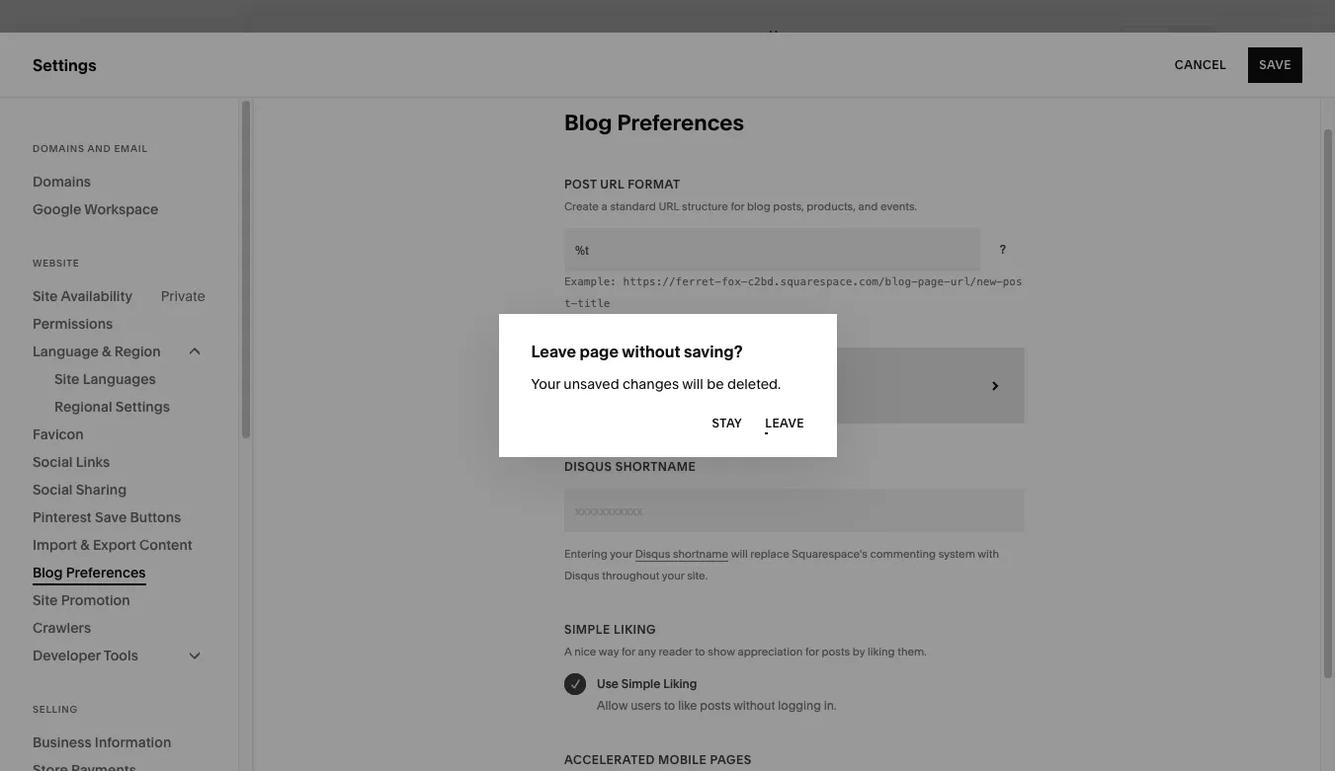 Task type: locate. For each thing, give the bounding box(es) containing it.
and left 'events.'
[[858, 200, 878, 213]]

a right 'create'
[[601, 200, 608, 213]]

0 horizontal spatial blog
[[33, 564, 63, 582]]

for right way
[[621, 645, 635, 659]]

1 horizontal spatial save
[[1259, 57, 1292, 72]]

liking up like
[[663, 677, 697, 692]]

0 vertical spatial social
[[33, 454, 73, 471]]

save
[[1259, 57, 1292, 72], [95, 509, 127, 527]]

0 vertical spatial and
[[87, 143, 111, 154]]

settings down saving?
[[658, 367, 720, 382]]

promotion
[[61, 592, 130, 610]]

website
[[33, 123, 94, 142], [33, 258, 79, 269]]

0 vertical spatial liking
[[614, 623, 656, 637]]

url
[[600, 177, 624, 192], [659, 200, 679, 213]]

1 selling from the top
[[33, 158, 84, 178]]

take
[[345, 736, 373, 753]]

checkout.
[[745, 736, 809, 753]]

settings inside the comments settings options, sorting, and moderation
[[658, 367, 720, 382]]

0 vertical spatial leave
[[531, 342, 576, 362]]

1 vertical spatial simple
[[621, 677, 660, 692]]

site inside site languages regional settings
[[54, 371, 80, 388]]

simple up the nice
[[564, 623, 610, 637]]

1 vertical spatial any
[[427, 736, 450, 753]]

preferences
[[617, 110, 744, 136], [66, 564, 146, 582]]

settings down asset
[[33, 550, 95, 570]]

for left blog
[[731, 200, 744, 213]]

1 vertical spatial website
[[33, 258, 79, 269]]

1 horizontal spatial to
[[695, 645, 705, 659]]

with
[[978, 547, 999, 561]]

links
[[76, 454, 110, 471]]

a right "for"
[[250, 736, 258, 753]]

1 vertical spatial social
[[33, 481, 73, 499]]

https://ferret-fox-c2bd.squarespace.com /blog-page-url/
[[623, 276, 977, 289]]

tab list
[[1123, 27, 1213, 59]]

export
[[93, 537, 136, 554]]

2 vertical spatial disqus
[[564, 569, 599, 583]]

1 social from the top
[[33, 454, 73, 471]]

any inside simple liking a nice way for any reader to show appreciation for posts by liking them.
[[638, 645, 656, 659]]

1 horizontal spatial preferences
[[617, 110, 744, 136]]

appreciation
[[738, 645, 803, 659]]

website up domains and email
[[33, 123, 94, 142]]

0 horizontal spatial posts
[[700, 699, 731, 713]]

and left email at left
[[87, 143, 111, 154]]

0 vertical spatial a
[[601, 200, 608, 213]]

save up export
[[95, 509, 127, 527]]

2 website from the top
[[33, 258, 79, 269]]

posts right like
[[700, 699, 731, 713]]

permissions link
[[33, 310, 206, 338]]

0 vertical spatial save
[[1259, 57, 1292, 72]]

for a limited time, take 20% off any new website plan. use code w12ctake20 at checkout. expires 12/8/2023.
[[226, 736, 936, 753]]

1 vertical spatial preferences
[[66, 564, 146, 582]]

for inside post url format create a standard url structure for blog posts, products, and events.
[[731, 200, 744, 213]]

use up allow
[[597, 677, 619, 692]]

& inside dropdown button
[[102, 343, 111, 361]]

1 horizontal spatial a
[[601, 200, 608, 213]]

0 horizontal spatial a
[[250, 736, 258, 753]]

1 vertical spatial url
[[659, 200, 679, 213]]

0 horizontal spatial will
[[682, 376, 703, 393]]

tara schultz
[[79, 650, 147, 665]]

without inside leave page without saving? dialog
[[622, 342, 680, 362]]

accelerated mobile pages
[[564, 753, 752, 768]]

1 horizontal spatial without
[[733, 699, 775, 713]]

your inside will replace squarespace's commenting system with disqus throughout your site.
[[662, 569, 684, 583]]

1 vertical spatial save
[[95, 509, 127, 527]]

0 horizontal spatial to
[[664, 699, 675, 713]]

1 vertical spatial use
[[574, 736, 599, 753]]

0 horizontal spatial url
[[600, 177, 624, 192]]

use inside use simple liking allow users to like posts without logging in.
[[597, 677, 619, 692]]

0 vertical spatial site
[[33, 288, 58, 305]]

site languages link
[[54, 366, 206, 393]]

leave for leave
[[765, 416, 804, 431]]

& down asset library
[[80, 537, 90, 554]]

tara schultz button
[[30, 647, 219, 685]]

leave down deleted.
[[765, 416, 804, 431]]

to left show
[[695, 645, 705, 659]]

social up pinterest
[[33, 481, 73, 499]]

business
[[33, 734, 92, 752]]

1 vertical spatial will
[[731, 547, 748, 561]]

will left be on the right of page
[[682, 376, 703, 393]]

w12ctake20
[[639, 736, 726, 753]]

0 horizontal spatial preferences
[[66, 564, 146, 582]]

0 vertical spatial &
[[102, 343, 111, 361]]

accelerated
[[564, 753, 655, 768]]

site.
[[687, 569, 708, 583]]

liking
[[614, 623, 656, 637], [663, 677, 697, 692]]

1 horizontal spatial liking
[[663, 677, 697, 692]]

for right appreciation
[[805, 645, 819, 659]]

to inside simple liking a nice way for any reader to show appreciation for posts by liking them.
[[695, 645, 705, 659]]

settings down site languages link
[[115, 398, 170, 416]]

blog up post
[[564, 110, 612, 136]]

1 horizontal spatial any
[[638, 645, 656, 659]]

1 vertical spatial blog
[[33, 564, 63, 582]]

leave up your
[[531, 342, 576, 362]]

2 vertical spatial and
[[676, 389, 697, 404]]

2 selling from the top
[[33, 705, 78, 715]]

0 horizontal spatial simple
[[564, 623, 610, 637]]

1 vertical spatial liking
[[663, 677, 697, 692]]

to
[[695, 645, 705, 659], [664, 699, 675, 713]]

for
[[731, 200, 744, 213], [621, 645, 635, 659], [805, 645, 819, 659]]

blog up help
[[33, 564, 63, 582]]

selling down domains and email
[[33, 158, 84, 178]]

0 vertical spatial selling
[[33, 158, 84, 178]]

save right cancel
[[1259, 57, 1292, 72]]

posts
[[822, 645, 850, 659], [700, 699, 731, 713]]

google workspace link
[[33, 196, 206, 223]]

site down analytics at the left top of page
[[33, 288, 58, 305]]

limited
[[261, 736, 306, 753]]

1 vertical spatial site
[[54, 371, 80, 388]]

& inside favicon social links social sharing pinterest save buttons import & export content blog preferences site promotion crawlers
[[80, 537, 90, 554]]

1 vertical spatial selling
[[33, 705, 78, 715]]

2 horizontal spatial and
[[858, 200, 878, 213]]

will left replace
[[731, 547, 748, 561]]

0 horizontal spatial your
[[610, 547, 632, 561]]

& down the permissions 'link'
[[102, 343, 111, 361]]

be
[[707, 376, 724, 393]]

liking up way
[[614, 623, 656, 637]]

crawlers
[[33, 620, 91, 637]]

domains inside domains google workspace
[[33, 173, 91, 191]]

1 horizontal spatial leave
[[765, 416, 804, 431]]

liking
[[868, 645, 895, 659]]

to left like
[[664, 699, 675, 713]]

standard
[[610, 200, 656, 213]]

1 horizontal spatial url
[[659, 200, 679, 213]]

0 vertical spatial to
[[695, 645, 705, 659]]

preferences up format
[[617, 110, 744, 136]]

site promotion link
[[33, 587, 206, 615]]

1 vertical spatial leave
[[765, 416, 804, 431]]

import & export content link
[[33, 532, 206, 559]]

url up standard
[[600, 177, 624, 192]]

settings inside site languages regional settings
[[115, 398, 170, 416]]

disqus left shortname
[[564, 459, 612, 474]]

0 vertical spatial simple
[[564, 623, 610, 637]]

selling
[[33, 158, 84, 178], [33, 705, 78, 715]]

0 vertical spatial blog
[[564, 110, 612, 136]]

marketing
[[33, 194, 109, 213]]

&
[[102, 343, 111, 361], [80, 537, 90, 554]]

language & region button
[[33, 338, 206, 366]]

buttons
[[130, 509, 181, 527]]

disqus up throughout
[[635, 547, 670, 561]]

0 vertical spatial domains
[[33, 143, 85, 154]]

domains link
[[33, 168, 206, 196]]

1 horizontal spatial will
[[731, 547, 748, 561]]

show
[[708, 645, 735, 659]]

without up "at"
[[733, 699, 775, 713]]

1 horizontal spatial posts
[[822, 645, 850, 659]]

1 vertical spatial posts
[[700, 699, 731, 713]]

0 vertical spatial any
[[638, 645, 656, 659]]

site down language
[[54, 371, 80, 388]]

site up crawlers
[[33, 592, 58, 610]]

expires
[[812, 736, 860, 753]]

1 horizontal spatial simple
[[621, 677, 660, 692]]

entering
[[564, 547, 607, 561]]

social links link
[[33, 449, 206, 476]]

replace
[[750, 547, 789, 561]]

1 horizontal spatial your
[[662, 569, 684, 583]]

email
[[114, 143, 148, 154]]

your up throughout
[[610, 547, 632, 561]]

posts left by
[[822, 645, 850, 659]]

2 vertical spatial site
[[33, 592, 58, 610]]

reader
[[659, 645, 692, 659]]

0 vertical spatial will
[[682, 376, 703, 393]]

2 horizontal spatial for
[[805, 645, 819, 659]]

0 vertical spatial use
[[597, 677, 619, 692]]

title
[[577, 297, 610, 310]]

1 horizontal spatial blog
[[564, 110, 612, 136]]

0 vertical spatial without
[[622, 342, 680, 362]]

will replace squarespace's commenting system with disqus throughout your site.
[[564, 547, 999, 583]]

leave
[[531, 342, 576, 362], [765, 416, 804, 431]]

1 vertical spatial and
[[858, 200, 878, 213]]

0 horizontal spatial liking
[[614, 623, 656, 637]]

0 horizontal spatial &
[[80, 537, 90, 554]]

1 vertical spatial domains
[[33, 173, 91, 191]]

language & region
[[33, 343, 161, 361]]

code
[[602, 736, 636, 753]]

simple up users
[[621, 677, 660, 692]]

information
[[95, 734, 171, 752]]

use right "plan."
[[574, 736, 599, 753]]

domains for and
[[33, 143, 85, 154]]

0 vertical spatial url
[[600, 177, 624, 192]]

1 vertical spatial to
[[664, 699, 675, 713]]

0 vertical spatial posts
[[822, 645, 850, 659]]

1 domains from the top
[[33, 143, 85, 154]]

and inside post url format create a standard url structure for blog posts, products, and events.
[[858, 200, 878, 213]]

2 domains from the top
[[33, 173, 91, 191]]

stay
[[712, 416, 743, 431]]

1 vertical spatial your
[[662, 569, 684, 583]]

social down favicon
[[33, 454, 73, 471]]

preferences down export
[[66, 564, 146, 582]]

sharing
[[76, 481, 127, 499]]

0 horizontal spatial without
[[622, 342, 680, 362]]

0 horizontal spatial any
[[427, 736, 450, 753]]

1 horizontal spatial and
[[676, 389, 697, 404]]

site for site languages regional settings
[[54, 371, 80, 388]]

shortname
[[673, 547, 728, 561]]

1 vertical spatial without
[[733, 699, 775, 713]]

0 horizontal spatial leave
[[531, 342, 576, 362]]

post
[[564, 177, 597, 192]]

permissions
[[33, 315, 113, 333]]

website up site availability
[[33, 258, 79, 269]]

1 vertical spatial &
[[80, 537, 90, 554]]

1 website from the top
[[33, 123, 94, 142]]

0 vertical spatial website
[[33, 123, 94, 142]]

squarespace's
[[792, 547, 867, 561]]

your down 'disqus shortname' link
[[662, 569, 684, 583]]

your
[[531, 376, 560, 393]]

to inside use simple liking allow users to like posts without logging in.
[[664, 699, 675, 713]]

0 horizontal spatial save
[[95, 509, 127, 527]]

selling up business
[[33, 705, 78, 715]]

site inside favicon social links social sharing pinterest save buttons import & export content blog preferences site promotion crawlers
[[33, 592, 58, 610]]

preferences inside favicon social links social sharing pinterest save buttons import & export content blog preferences site promotion crawlers
[[66, 564, 146, 582]]

any right off
[[427, 736, 450, 753]]

1 horizontal spatial &
[[102, 343, 111, 361]]

shortname
[[615, 459, 696, 474]]

any left reader
[[638, 645, 656, 659]]

and left be on the right of page
[[676, 389, 697, 404]]

nice
[[574, 645, 596, 659]]

will
[[682, 376, 703, 393], [731, 547, 748, 561]]

without up changes
[[622, 342, 680, 362]]

settings link
[[33, 549, 219, 573]]

url down format
[[659, 200, 679, 213]]

disqus down entering
[[564, 569, 599, 583]]

1 horizontal spatial for
[[731, 200, 744, 213]]



Task type: vqa. For each thing, say whether or not it's contained in the screenshot.
Language & Region at the top
yes



Task type: describe. For each thing, give the bounding box(es) containing it.
for
[[226, 736, 247, 753]]

new
[[454, 736, 481, 753]]

2 social from the top
[[33, 481, 73, 499]]

posts inside use simple liking allow users to like posts without logging in.
[[700, 699, 731, 713]]

https://ferret-
[[623, 276, 721, 289]]

new-
[[977, 276, 1003, 289]]

help
[[33, 585, 68, 605]]

0 vertical spatial disqus
[[564, 459, 612, 474]]

1 vertical spatial a
[[250, 736, 258, 753]]

domains and email
[[33, 143, 148, 154]]

will inside leave page without saving? dialog
[[682, 376, 703, 393]]

blog inside favicon social links social sharing pinterest save buttons import & export content blog preferences site promotion crawlers
[[33, 564, 63, 582]]

cancel button
[[1175, 47, 1227, 83]]

blog preferences
[[564, 110, 744, 136]]

social sharing link
[[33, 476, 206, 504]]

leave button
[[765, 406, 804, 442]]

0 horizontal spatial and
[[87, 143, 111, 154]]

fox-
[[721, 276, 747, 289]]

posts,
[[773, 200, 804, 213]]

website
[[484, 736, 536, 753]]

options,
[[581, 389, 628, 404]]

pinterest save buttons link
[[33, 504, 206, 532]]

xxxxxxxxxxx text field
[[564, 489, 1025, 533]]

comments settings options, sorting, and moderation
[[581, 367, 765, 404]]

simple liking a nice way for any reader to show appreciation for posts by liking them.
[[564, 623, 927, 659]]

acuity scheduling link
[[33, 299, 219, 323]]

way
[[599, 645, 619, 659]]

a inside post url format create a standard url structure for blog posts, products, and events.
[[601, 200, 608, 213]]

in.
[[824, 699, 837, 713]]

regional
[[54, 398, 112, 416]]

at
[[730, 736, 742, 753]]

help link
[[33, 584, 68, 606]]

leave page without saving? dialog
[[499, 314, 836, 458]]

analytics
[[33, 265, 102, 285]]

posts inside simple liking a nice way for any reader to show appreciation for posts by liking them.
[[822, 645, 850, 659]]

favicon social links social sharing pinterest save buttons import & export content blog preferences site promotion crawlers
[[33, 426, 192, 637]]

saving?
[[684, 342, 743, 362]]

unsaved
[[564, 376, 619, 393]]

like
[[678, 699, 697, 713]]

edit button
[[262, 25, 316, 61]]

settings up domains and email
[[33, 55, 96, 75]]

site languages regional settings
[[54, 371, 170, 416]]

new-pos t-title
[[564, 276, 1022, 310]]

site availability
[[33, 288, 132, 305]]

leave for leave page without saving?
[[531, 342, 576, 362]]

mobile
[[658, 753, 707, 768]]

save button
[[1248, 47, 1302, 83]]

disqus shortname
[[564, 459, 696, 474]]

scheduling
[[84, 300, 169, 320]]

domains for google
[[33, 173, 91, 191]]

0 vertical spatial preferences
[[617, 110, 744, 136]]

allow
[[597, 699, 628, 713]]

your unsaved changes will be deleted.
[[531, 376, 781, 393]]

save inside button
[[1259, 57, 1292, 72]]

example:
[[564, 276, 617, 289]]

20%
[[376, 736, 404, 753]]

workspace
[[84, 201, 159, 218]]

published
[[777, 43, 833, 58]]

crawlers link
[[33, 615, 206, 642]]

cancel
[[1175, 57, 1227, 72]]

without inside use simple liking allow users to like posts without logging in.
[[733, 699, 775, 713]]

content
[[139, 537, 192, 554]]

favicon
[[33, 426, 84, 444]]

analytics link
[[33, 264, 219, 288]]

acuity scheduling
[[33, 300, 169, 320]]

language
[[33, 343, 99, 361]]

blog
[[747, 200, 770, 213]]

pages
[[710, 753, 752, 768]]

simple inside simple liking a nice way for any reader to show appreciation for posts by liking them.
[[564, 623, 610, 637]]

tara
[[79, 650, 102, 665]]

stay button
[[712, 406, 743, 442]]

0 horizontal spatial for
[[621, 645, 635, 659]]

comments
[[581, 367, 655, 382]]

private
[[161, 288, 206, 305]]

off
[[407, 736, 424, 753]]

%t text field
[[564, 228, 980, 272]]

plan.
[[539, 736, 570, 753]]

use simple liking allow users to like posts without logging in.
[[597, 677, 837, 713]]

acuity
[[33, 300, 80, 320]]

blog preferences link
[[33, 559, 206, 587]]

logging
[[778, 699, 821, 713]]

liking inside simple liking a nice way for any reader to show appreciation for posts by liking them.
[[614, 623, 656, 637]]

site for site availability
[[33, 288, 58, 305]]

c2bd.squarespace.com
[[747, 276, 878, 289]]

business information
[[33, 734, 171, 752]]

events.
[[880, 200, 917, 213]]

disqus inside will replace squarespace's commenting system with disqus throughout your site.
[[564, 569, 599, 583]]

asset
[[33, 514, 75, 534]]

1 vertical spatial disqus
[[635, 547, 670, 561]]

/blog-
[[878, 276, 918, 289]]

favicon link
[[33, 421, 206, 449]]

liking inside use simple liking allow users to like posts without logging in.
[[663, 677, 697, 692]]

commenting
[[870, 547, 936, 561]]

a
[[564, 645, 572, 659]]

will inside will replace squarespace's commenting system with disqus throughout your site.
[[731, 547, 748, 561]]

and inside the comments settings options, sorting, and moderation
[[676, 389, 697, 404]]

format
[[628, 177, 680, 192]]

leave page without saving?
[[531, 342, 743, 362]]

0 vertical spatial your
[[610, 547, 632, 561]]

entering your disqus shortname
[[564, 547, 728, 561]]

regional settings link
[[54, 393, 206, 421]]

save inside favicon social links social sharing pinterest save buttons import & export content blog preferences site promotion crawlers
[[95, 509, 127, 527]]

changes
[[623, 376, 679, 393]]

users
[[631, 699, 661, 713]]

business information link
[[33, 729, 206, 757]]

simple inside use simple liking allow users to like posts without logging in.
[[621, 677, 660, 692]]



